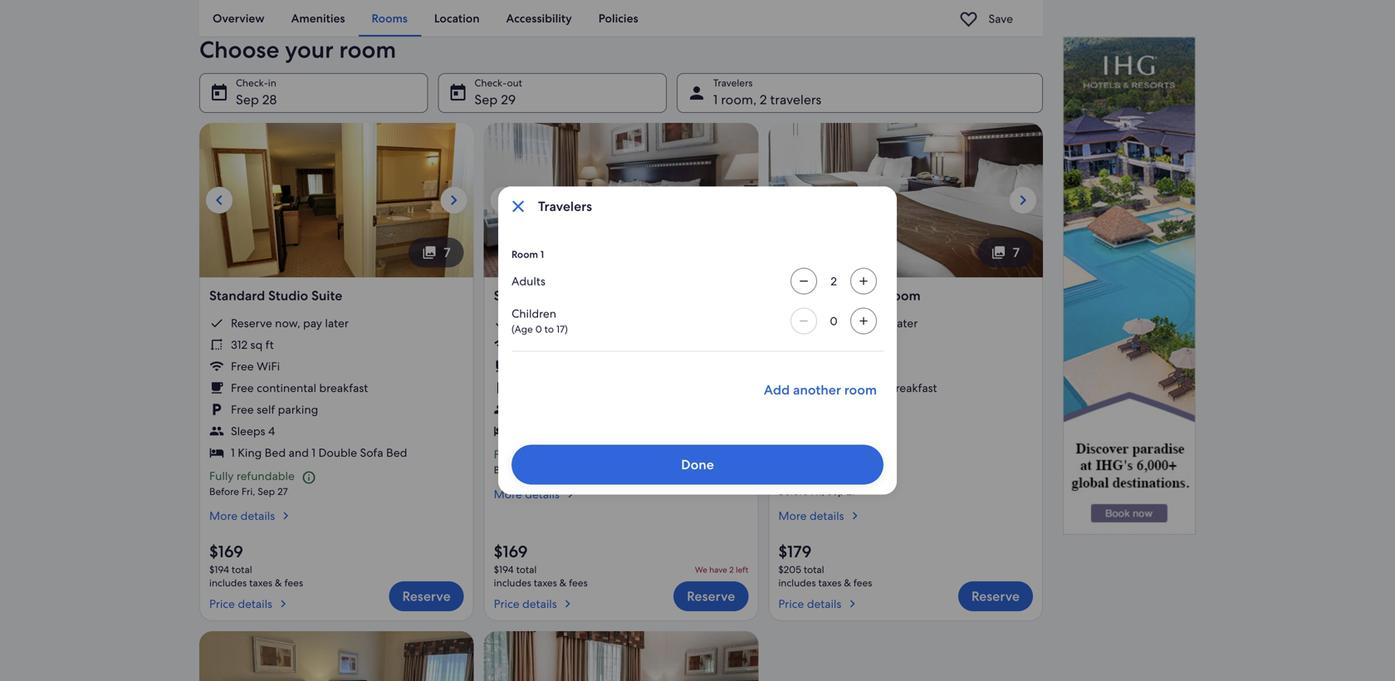 Task type: locate. For each thing, give the bounding box(es) containing it.
2 reserve now, pay later list item from the left
[[494, 316, 749, 331]]

details
[[525, 487, 560, 502], [241, 508, 275, 523], [810, 508, 844, 523]]

room inside button
[[845, 381, 877, 399]]

fully inside the fully refundable before fri, sep 27
[[494, 447, 518, 462]]

1 horizontal spatial standard
[[779, 287, 834, 305]]

sleeps 4 for $169
[[231, 424, 275, 439]]

king for the 1 king bed and 1 double sofa bed list item to the right
[[522, 424, 547, 439]]

medium image
[[563, 487, 578, 502]]

refundable up medium icon on the bottom left of page
[[521, 447, 579, 462]]

sleeps down the self
[[231, 424, 265, 439]]

2 horizontal spatial pay
[[873, 316, 892, 331]]

2 free continental breakfast from the left
[[800, 381, 937, 396]]

3 show previous image image from the left
[[779, 190, 799, 210]]

room
[[339, 35, 396, 65], [845, 381, 877, 399]]

1 reserve button from the left
[[389, 581, 464, 611]]

1 show next image image from the left
[[444, 190, 464, 210]]

1 horizontal spatial details
[[525, 487, 560, 502]]

1 free continental breakfast list item from the left
[[209, 381, 464, 396]]

free wifi list item down 17)
[[494, 337, 749, 352]]

& up price details for studio suite icon
[[560, 576, 567, 589]]

adults
[[512, 274, 546, 289]]

studio up 312 sq ft
[[268, 287, 308, 305]]

1 horizontal spatial sofa
[[645, 424, 668, 439]]

free wifi
[[516, 337, 565, 352], [231, 359, 280, 374]]

0 horizontal spatial $169 $194 total includes taxes & fees
[[209, 541, 303, 589]]

details for studio
[[241, 508, 275, 523]]

more details button for studio suite
[[494, 487, 749, 502]]

1 king bed and 1 double sofa bed up medium icon on the bottom left of page
[[516, 424, 692, 439]]

list for standard studio suite
[[209, 316, 464, 460]]

sleeps 4 list item
[[209, 424, 464, 439], [779, 424, 1033, 439]]

refundable down the self
[[237, 469, 295, 484]]

2 left beds
[[800, 445, 807, 460]]

1 medium image from the left
[[278, 508, 293, 523]]

2 sleeps 4 from the left
[[800, 424, 844, 439]]

1 fees from the left
[[284, 576, 303, 589]]

more details for studio
[[209, 508, 275, 523]]

1 king bed and 1 double sofa bed for left the 1 king bed and 1 double sofa bed list item
[[231, 445, 407, 460]]

choose your room
[[199, 35, 396, 65]]

taxes for suite
[[534, 576, 557, 589]]

3 reserve now, pay later from the left
[[800, 316, 918, 331]]

breakfast up free self parking list item on the left bottom of page
[[319, 381, 368, 396]]

1 sleeps from the left
[[231, 424, 265, 439]]

$169
[[209, 541, 243, 562], [494, 541, 528, 562]]

includes for standard double room
[[779, 576, 816, 589]]

later right 17)
[[610, 316, 633, 331]]

326 sq ft
[[800, 337, 846, 352]]

free for free wifi list item to the top
[[516, 337, 539, 352]]

1 breakfast from the left
[[319, 381, 368, 396]]

amenities
[[291, 11, 345, 26]]

left
[[736, 564, 749, 575]]

king up the fully refundable before fri, sep 27
[[522, 424, 547, 439]]

wifi
[[541, 337, 565, 352], [257, 359, 280, 374]]

accessibility
[[506, 11, 572, 26]]

fully refundable button
[[494, 447, 608, 463], [209, 469, 323, 485], [779, 469, 892, 485]]

& inside $179 $205 total includes taxes & fees
[[844, 576, 851, 589]]

0 horizontal spatial sleeps
[[231, 424, 265, 439]]

4 up the 2 double beds
[[838, 424, 844, 439]]

location link
[[421, 0, 493, 37]]

3 fees from the left
[[854, 576, 873, 589]]

reserve now, pay later
[[231, 316, 349, 331], [516, 316, 633, 331], [800, 316, 918, 331]]

$194
[[209, 563, 229, 576], [494, 563, 514, 576]]

2 pay from the left
[[588, 316, 607, 331]]

2 4 from the left
[[838, 424, 844, 439]]

reserve button for $169
[[389, 581, 464, 611]]

2 7 button from the left
[[978, 238, 1033, 268]]

now, for double
[[844, 316, 870, 331]]

2 horizontal spatial fees
[[854, 576, 873, 589]]

1 horizontal spatial 7
[[1013, 244, 1020, 261]]

1 horizontal spatial $169 $194 total includes taxes & fees
[[494, 541, 588, 589]]

add another room button
[[758, 375, 884, 405]]

and for left the 1 king bed and 1 double sofa bed list item
[[289, 445, 309, 460]]

sofa down free self parking list item on the left bottom of page
[[360, 445, 383, 460]]

taxes
[[249, 576, 273, 589], [534, 576, 557, 589], [819, 576, 842, 589]]

list
[[199, 0, 1043, 37], [209, 316, 464, 460], [494, 316, 749, 439], [779, 316, 1033, 460]]

1 horizontal spatial now,
[[560, 316, 585, 331]]

0 horizontal spatial free continental breakfast list item
[[209, 381, 464, 396]]

later up 312 sq ft list item
[[325, 316, 349, 331]]

1 horizontal spatial wifi
[[541, 337, 565, 352]]

$169 $194 total includes taxes & fees up price details for standard studio suite image
[[209, 541, 303, 589]]

& up price details for standard studio suite image
[[275, 576, 282, 589]]

$169 for studio
[[494, 541, 528, 562]]

increase children in room 1 image
[[854, 314, 874, 328]]

1 horizontal spatial free wifi
[[516, 337, 565, 352]]

2 inside button
[[760, 91, 767, 109]]

0 horizontal spatial king
[[238, 445, 262, 460]]

more details button
[[494, 487, 749, 502], [209, 508, 464, 523], [779, 508, 1033, 523]]

0 horizontal spatial 27
[[278, 485, 288, 498]]

2 $169 from the left
[[494, 541, 528, 562]]

1 horizontal spatial fully
[[494, 447, 518, 462]]

7
[[444, 244, 451, 261], [1013, 244, 1020, 261]]

room right another
[[845, 381, 877, 399]]

3 later from the left
[[894, 316, 918, 331]]

2 horizontal spatial includes
[[779, 576, 816, 589]]

27 down beds
[[847, 485, 857, 498]]

7 for $169
[[444, 244, 451, 261]]

studio up children
[[494, 287, 534, 305]]

2 free continental breakfast list item from the left
[[779, 381, 1033, 396]]

7 button
[[409, 238, 464, 268], [978, 238, 1033, 268]]

decrease adults in room 1 image
[[794, 275, 814, 288]]

2 later from the left
[[610, 316, 633, 331]]

free continental breakfast list item for $169
[[209, 381, 464, 396]]

1 horizontal spatial reserve now, pay later
[[516, 316, 633, 331]]

now, down "standard studio suite"
[[275, 316, 300, 331]]

4 for $179
[[838, 424, 844, 439]]

continental
[[257, 381, 316, 396], [826, 381, 886, 396]]

1 horizontal spatial king
[[522, 424, 547, 439]]

standard up decrease children in room 1 image
[[779, 287, 834, 305]]

1 7 from the left
[[444, 244, 451, 261]]

1 sq from the left
[[250, 337, 263, 352]]

1 horizontal spatial 7 button
[[978, 238, 1033, 268]]

7 right show all 7 images for standard double room
[[1013, 244, 1020, 261]]

1 room, 2 travelers
[[713, 91, 822, 109]]

sq right 326
[[823, 337, 835, 352]]

pay for suite
[[588, 316, 607, 331]]

2
[[760, 91, 767, 109], [800, 445, 807, 460], [730, 564, 734, 575]]

fully refundable button down the 2 double beds
[[779, 469, 892, 485]]

0 vertical spatial free wifi list item
[[494, 337, 749, 352]]

0 horizontal spatial total
[[232, 563, 252, 576]]

fully refundable for $169
[[209, 469, 295, 484]]

1
[[713, 91, 718, 109], [541, 248, 544, 261], [516, 424, 520, 439], [596, 424, 600, 439], [231, 445, 235, 460], [312, 445, 316, 460]]

1 vertical spatial 1 king bed and 1 double sofa bed list item
[[209, 445, 464, 460]]

suite
[[311, 287, 343, 305], [537, 287, 568, 305]]

3 now, from the left
[[844, 316, 870, 331]]

sep inside button
[[475, 91, 498, 109]]

2 now, from the left
[[560, 316, 585, 331]]

taxes inside $179 $205 total includes taxes & fees
[[819, 576, 842, 589]]

free up free self parking
[[231, 381, 254, 396]]

medium image
[[278, 508, 293, 523], [848, 508, 863, 523]]

2 sleeps 4 list item from the left
[[779, 424, 1033, 439]]

1 4 from the left
[[268, 424, 275, 439]]

free
[[516, 337, 539, 352], [231, 359, 254, 374], [231, 381, 254, 396], [800, 381, 823, 396], [231, 402, 254, 417]]

312 sq ft
[[231, 337, 274, 352]]

and up the fully refundable before fri, sep 27
[[573, 424, 594, 439]]

room up adults
[[512, 248, 538, 261]]

1 & from the left
[[275, 576, 282, 589]]

pay up 312 sq ft list item
[[303, 316, 322, 331]]

sep inside button
[[236, 91, 259, 109]]

2 horizontal spatial total
[[804, 563, 825, 576]]

0 horizontal spatial &
[[275, 576, 282, 589]]

taxes for double
[[819, 576, 842, 589]]

2 horizontal spatial fully
[[779, 469, 803, 484]]

0 horizontal spatial includes
[[209, 576, 247, 589]]

3 show next image image from the left
[[1013, 190, 1033, 210]]

2 total from the left
[[516, 563, 537, 576]]

3 total from the left
[[804, 563, 825, 576]]

fri,
[[526, 463, 540, 476], [242, 485, 255, 498], [811, 485, 825, 498]]

free down (age
[[516, 337, 539, 352]]

2 pillowtop beds, desk, laptop workspace, blackout drapes image from the left
[[484, 123, 759, 278]]

free for the bottom free wifi list item
[[231, 359, 254, 374]]

reserve now, pay later list item for standard double room
[[779, 316, 1033, 331]]

before for $179
[[779, 485, 809, 498]]

overview link
[[199, 0, 278, 37]]

2 horizontal spatial now,
[[844, 316, 870, 331]]

room
[[512, 248, 538, 261], [885, 287, 921, 305]]

fees up price details for studio suite icon
[[569, 576, 588, 589]]

0 horizontal spatial before
[[209, 485, 239, 498]]

0 horizontal spatial standard
[[209, 287, 265, 305]]

total for double
[[804, 563, 825, 576]]

1 horizontal spatial before fri, sep 27
[[779, 485, 857, 498]]

now, for studio
[[275, 316, 300, 331]]

$169 $194 total includes taxes & fees up price details for studio suite icon
[[494, 541, 588, 589]]

0 horizontal spatial fees
[[284, 576, 303, 589]]

free continental breakfast list item up free self parking list item on the left bottom of page
[[209, 381, 464, 396]]

later up 326 sq ft list item at the right of the page
[[894, 316, 918, 331]]

show previous image image for studio suite
[[494, 190, 514, 210]]

free wifi down 312 sq ft
[[231, 359, 280, 374]]

27
[[562, 463, 573, 476], [278, 485, 288, 498], [847, 485, 857, 498]]

0 horizontal spatial later
[[325, 316, 349, 331]]

suite up 312 sq ft list item
[[311, 287, 343, 305]]

accessibility link
[[493, 0, 585, 37]]

pay
[[303, 316, 322, 331], [588, 316, 607, 331], [873, 316, 892, 331]]

pillowtop beds, desk, laptop workspace, blackout drapes image
[[199, 123, 474, 278], [484, 123, 759, 278]]

wifi down 312 sq ft
[[257, 359, 280, 374]]

1 horizontal spatial studio
[[494, 287, 534, 305]]

save
[[989, 11, 1013, 26]]

ft right 326
[[838, 337, 846, 352]]

free down 312
[[231, 359, 254, 374]]

wifi down to
[[541, 337, 565, 352]]

fully refundable down the 2 double beds
[[779, 469, 864, 484]]

total inside $179 $205 total includes taxes & fees
[[804, 563, 825, 576]]

0 horizontal spatial ft
[[266, 337, 274, 352]]

1 show previous image image from the left
[[209, 190, 229, 210]]

0 horizontal spatial refundable
[[237, 469, 295, 484]]

pay up 326 sq ft list item at the right of the page
[[873, 316, 892, 331]]

sleeps 4 down the self
[[231, 424, 275, 439]]

0 horizontal spatial show next image image
[[444, 190, 464, 210]]

free wifi list item down 312 sq ft list item
[[209, 359, 464, 374]]

3 reserve now, pay later list item from the left
[[779, 316, 1033, 331]]

1 horizontal spatial free wifi list item
[[494, 337, 749, 352]]

breakfast down 326 sq ft list item at the right of the page
[[889, 381, 937, 396]]

free for free self parking list item on the left bottom of page
[[231, 402, 254, 417]]

fully refundable button up medium icon on the bottom left of page
[[494, 447, 608, 463]]

1 room, 2 travelers button
[[677, 73, 1043, 113]]

0 horizontal spatial now,
[[275, 316, 300, 331]]

fees up price details for standard double room image
[[854, 576, 873, 589]]

now, down standard double room on the right top of the page
[[844, 316, 870, 331]]

2 taxes from the left
[[534, 576, 557, 589]]

1 king bed and 1 double sofa bed for the 1 king bed and 1 double sofa bed list item to the right
[[516, 424, 692, 439]]

sleeps 4 up the 2 double beds
[[800, 424, 844, 439]]

1 horizontal spatial room
[[845, 381, 877, 399]]

free continental breakfast
[[231, 381, 368, 396], [800, 381, 937, 396]]

2 ft from the left
[[838, 337, 846, 352]]

continental up "parking"
[[257, 381, 316, 396]]

1 horizontal spatial fees
[[569, 576, 588, 589]]

1 vertical spatial list item
[[779, 402, 1033, 417]]

1 inside dialog
[[541, 248, 544, 261]]

your
[[285, 35, 334, 65]]

0 vertical spatial and
[[573, 424, 594, 439]]

2 horizontal spatial show next image image
[[1013, 190, 1033, 210]]

fully refundable down the self
[[209, 469, 295, 484]]

2 reserve now, pay later from the left
[[516, 316, 633, 331]]

2 horizontal spatial show previous image image
[[779, 190, 799, 210]]

includes
[[209, 576, 247, 589], [494, 576, 532, 589], [779, 576, 816, 589]]

2 sq from the left
[[823, 337, 835, 352]]

0 horizontal spatial before fri, sep 27
[[209, 485, 288, 498]]

free continental breakfast list item down 326 sq ft list item at the right of the page
[[779, 381, 1033, 396]]

3 & from the left
[[844, 576, 851, 589]]

1 total from the left
[[232, 563, 252, 576]]

reserve
[[231, 316, 272, 331], [516, 316, 557, 331], [800, 316, 842, 331], [402, 588, 451, 605], [687, 588, 735, 605], [972, 588, 1020, 605]]

0 horizontal spatial free wifi list item
[[209, 359, 464, 374]]

2 standard from the left
[[779, 287, 834, 305]]

4 down free self parking
[[268, 424, 275, 439]]

1 king bed and 1 double sofa bed down free self parking list item on the left bottom of page
[[231, 445, 407, 460]]

0 horizontal spatial show previous image image
[[209, 190, 229, 210]]

326 sq ft list item
[[779, 337, 1033, 352]]

more
[[494, 487, 522, 502], [209, 508, 238, 523], [779, 508, 807, 523]]

before
[[494, 463, 524, 476], [209, 485, 239, 498], [779, 485, 809, 498]]

1 horizontal spatial medium image
[[848, 508, 863, 523]]

free left the self
[[231, 402, 254, 417]]

2 for travelers
[[760, 91, 767, 109]]

more details
[[494, 487, 560, 502], [209, 508, 275, 523], [779, 508, 844, 523]]

add another room
[[764, 381, 877, 399]]

1 later from the left
[[325, 316, 349, 331]]

refundable down the 2 double beds
[[806, 469, 864, 484]]

3 reserve button from the left
[[959, 581, 1033, 611]]

0 horizontal spatial room
[[512, 248, 538, 261]]

breakfast for $179
[[889, 381, 937, 396]]

0 horizontal spatial breakfast
[[319, 381, 368, 396]]

1 continental from the left
[[257, 381, 316, 396]]

2 sleeps from the left
[[800, 424, 835, 439]]

reserve now, pay later list item for standard studio suite
[[209, 316, 464, 331]]

1 now, from the left
[[275, 316, 300, 331]]

1 standard from the left
[[209, 287, 265, 305]]

ft right 312
[[266, 337, 274, 352]]

1 pillowtop beds, desk, laptop workspace, blackout drapes image from the left
[[199, 123, 474, 278]]

1 horizontal spatial ft
[[838, 337, 846, 352]]

1 king bed and 1 double sofa bed list item
[[494, 424, 749, 439], [209, 445, 464, 460]]

1 $169 $194 total includes taxes & fees from the left
[[209, 541, 303, 589]]

1 horizontal spatial later
[[610, 316, 633, 331]]

0 vertical spatial list item
[[779, 359, 1033, 374]]

1 horizontal spatial $169
[[494, 541, 528, 562]]

& up price details for standard double room image
[[844, 576, 851, 589]]

children (age 0 to 17)
[[512, 306, 568, 336]]

0 horizontal spatial room
[[339, 35, 396, 65]]

1 includes from the left
[[209, 576, 247, 589]]

1 vertical spatial room
[[845, 381, 877, 399]]

2 horizontal spatial taxes
[[819, 576, 842, 589]]

(age
[[512, 323, 533, 336]]

2 left left
[[730, 564, 734, 575]]

1 $169 from the left
[[209, 541, 243, 562]]

sep 29
[[475, 91, 516, 109]]

room 1
[[512, 248, 544, 261]]

0 vertical spatial king
[[522, 424, 547, 439]]

1 horizontal spatial more details button
[[494, 487, 749, 502]]

price details for standard double room image
[[845, 596, 860, 611]]

standard
[[209, 287, 265, 305], [779, 287, 834, 305]]

self
[[257, 402, 275, 417]]

breakfast
[[319, 381, 368, 396], [889, 381, 937, 396]]

fees up price details for standard studio suite image
[[284, 576, 303, 589]]

and
[[573, 424, 594, 439], [289, 445, 309, 460]]

free wifi down 0
[[516, 337, 565, 352]]

2 $169 $194 total includes taxes & fees from the left
[[494, 541, 588, 589]]

room down rooms
[[339, 35, 396, 65]]

sep
[[236, 91, 259, 109], [475, 91, 498, 109], [542, 463, 560, 476], [258, 485, 275, 498], [827, 485, 844, 498]]

fully
[[494, 447, 518, 462], [209, 469, 234, 484], [779, 469, 803, 484]]

sq
[[250, 337, 263, 352], [823, 337, 835, 352]]

includes inside $179 $205 total includes taxes & fees
[[779, 576, 816, 589]]

2 right room, at top
[[760, 91, 767, 109]]

now, right to
[[560, 316, 585, 331]]

0 horizontal spatial more details button
[[209, 508, 464, 523]]

$169 $194 total includes taxes & fees
[[209, 541, 303, 589], [494, 541, 588, 589]]

2 vertical spatial 2
[[730, 564, 734, 575]]

refundable for $179
[[806, 469, 864, 484]]

0 horizontal spatial fully refundable button
[[209, 469, 323, 485]]

2 & from the left
[[560, 576, 567, 589]]

sleeps up the 2 double beds
[[800, 424, 835, 439]]

pillowtop beds, desk, laptop workspace, blackout drapes image for studio suite
[[484, 123, 759, 278]]

1 horizontal spatial refundable
[[521, 447, 579, 462]]

27 down free self parking
[[278, 485, 288, 498]]

1 reserve now, pay later from the left
[[231, 316, 349, 331]]

fees for studio
[[284, 576, 303, 589]]

reserve button for $179
[[959, 581, 1033, 611]]

1 before fri, sep 27 from the left
[[209, 485, 288, 498]]

standard for $179
[[779, 287, 834, 305]]

1 free continental breakfast from the left
[[231, 381, 368, 396]]

0 vertical spatial 2
[[760, 91, 767, 109]]

ft
[[266, 337, 274, 352], [838, 337, 846, 352]]

free continental breakfast for $179
[[800, 381, 937, 396]]

2 before fri, sep 27 from the left
[[779, 485, 857, 498]]

show all 7 images for standard double room image
[[992, 245, 1006, 260]]

fees
[[284, 576, 303, 589], [569, 576, 588, 589], [854, 576, 873, 589]]

reserve now, pay later for suite
[[516, 316, 633, 331]]

1 vertical spatial 2
[[800, 445, 807, 460]]

reserve button
[[389, 581, 464, 611], [674, 581, 749, 611], [959, 581, 1033, 611]]

pay right 17)
[[588, 316, 607, 331]]

Save property to a trip checkbox
[[956, 5, 982, 32]]

2 breakfast from the left
[[889, 381, 937, 396]]

1 $194 from the left
[[209, 563, 229, 576]]

increase adults in room 1 image
[[854, 275, 874, 288]]

1 horizontal spatial breakfast
[[889, 381, 937, 396]]

now,
[[275, 316, 300, 331], [560, 316, 585, 331], [844, 316, 870, 331]]

1 vertical spatial free wifi list item
[[209, 359, 464, 374]]

refundable for $169
[[237, 469, 295, 484]]

&
[[275, 576, 282, 589], [560, 576, 567, 589], [844, 576, 851, 589]]

includes for studio suite
[[494, 576, 532, 589]]

0 horizontal spatial 4
[[268, 424, 275, 439]]

free continental breakfast up "parking"
[[231, 381, 368, 396]]

2 horizontal spatial fully refundable button
[[779, 469, 892, 485]]

1 vertical spatial room
[[885, 287, 921, 305]]

0 horizontal spatial 1 king bed and 1 double sofa bed
[[231, 445, 407, 460]]

1 horizontal spatial 4
[[838, 424, 844, 439]]

4
[[268, 424, 275, 439], [838, 424, 844, 439]]

1 sleeps 4 list item from the left
[[209, 424, 464, 439]]

1 horizontal spatial 2
[[760, 91, 767, 109]]

1 king bed and 1 double sofa bed list item up medium icon on the bottom left of page
[[494, 424, 749, 439]]

$179 $205 total includes taxes & fees
[[779, 541, 873, 589]]

1 horizontal spatial reserve button
[[674, 581, 749, 611]]

0 horizontal spatial sq
[[250, 337, 263, 352]]

0 horizontal spatial sofa
[[360, 445, 383, 460]]

sofa up done button
[[645, 424, 668, 439]]

2 inside list
[[800, 445, 807, 460]]

sleeps
[[231, 424, 265, 439], [800, 424, 835, 439]]

more for standard double room
[[779, 508, 807, 523]]

before fri, sep 27 for $179
[[779, 485, 857, 498]]

1 taxes from the left
[[249, 576, 273, 589]]

0 horizontal spatial reserve now, pay later list item
[[209, 316, 464, 331]]

3 pay from the left
[[873, 316, 892, 331]]

1 vertical spatial and
[[289, 445, 309, 460]]

free wifi for the bottom free wifi list item
[[231, 359, 280, 374]]

fully refundable button for suite
[[494, 447, 608, 463]]

standard for $169
[[209, 287, 265, 305]]

sq right 312
[[250, 337, 263, 352]]

2 $194 from the left
[[494, 563, 514, 576]]

1 sleeps 4 from the left
[[231, 424, 275, 439]]

2 fees from the left
[[569, 576, 588, 589]]

to
[[545, 323, 554, 336]]

2 horizontal spatial reserve now, pay later list item
[[779, 316, 1033, 331]]

fully refundable
[[209, 469, 295, 484], [779, 469, 864, 484]]

1 horizontal spatial fully refundable button
[[494, 447, 608, 463]]

& for suite
[[560, 576, 567, 589]]

free continental breakfast list item
[[209, 381, 464, 396], [779, 381, 1033, 396]]

reserve now, pay later list item
[[209, 316, 464, 331], [494, 316, 749, 331], [779, 316, 1033, 331]]

sep 28 button
[[199, 73, 428, 113]]

1 fully refundable from the left
[[209, 469, 295, 484]]

list item
[[779, 359, 1033, 374], [779, 402, 1033, 417]]

2 fully refundable from the left
[[779, 469, 864, 484]]

fully for $169
[[209, 469, 234, 484]]

sleeps 4 list item up "2 double beds" 'list item' on the bottom of page
[[779, 424, 1033, 439]]

double room | pillowtop beds, desk, laptop workspace, blackout drapes image
[[199, 631, 474, 681]]

continental for $179
[[826, 381, 886, 396]]

free continental breakfast for $169
[[231, 381, 368, 396]]

7 right show all 7 images for standard studio suite
[[444, 244, 451, 261]]

2 includes from the left
[[494, 576, 532, 589]]

0 horizontal spatial free continental breakfast
[[231, 381, 368, 396]]

1 pay from the left
[[303, 316, 322, 331]]

and down "parking"
[[289, 445, 309, 460]]

1 reserve now, pay later list item from the left
[[209, 316, 464, 331]]

done button
[[512, 445, 884, 485]]

2 show previous image image from the left
[[494, 190, 514, 210]]

before fri, sep 27
[[209, 485, 288, 498], [779, 485, 857, 498]]

fully refundable for $179
[[779, 469, 864, 484]]

0 horizontal spatial more details
[[209, 508, 275, 523]]

1 horizontal spatial reserve now, pay later list item
[[494, 316, 749, 331]]

0 horizontal spatial 7 button
[[409, 238, 464, 268]]

1 horizontal spatial show next image image
[[729, 190, 749, 210]]

2 horizontal spatial fri,
[[811, 485, 825, 498]]

0 vertical spatial 1 king bed and 1 double sofa bed list item
[[494, 424, 749, 439]]

fully for $179
[[779, 469, 803, 484]]

show previous image image
[[209, 190, 229, 210], [494, 190, 514, 210], [779, 190, 799, 210]]

bed down free self parking
[[265, 445, 286, 460]]

0 vertical spatial free wifi
[[516, 337, 565, 352]]

standard up 312
[[209, 287, 265, 305]]

continental for $169
[[257, 381, 316, 396]]

2 medium image from the left
[[848, 508, 863, 523]]

king down the self
[[238, 445, 262, 460]]

sep 28
[[236, 91, 277, 109]]

continental down 326 sq ft
[[826, 381, 886, 396]]

2 continental from the left
[[826, 381, 886, 396]]

dialog containing travelers
[[498, 186, 897, 495]]

7 button for $169
[[409, 238, 464, 268]]

$179
[[779, 541, 812, 562]]

list for standard double room
[[779, 316, 1033, 460]]

sofa
[[645, 424, 668, 439], [360, 445, 383, 460]]

1 7 button from the left
[[409, 238, 464, 268]]

free wifi list item
[[494, 337, 749, 352], [209, 359, 464, 374]]

0 horizontal spatial sleeps 4 list item
[[209, 424, 464, 439]]

free continental breakfast down 326 sq ft list item at the right of the page
[[800, 381, 937, 396]]

show next image image
[[444, 190, 464, 210], [729, 190, 749, 210], [1013, 190, 1033, 210]]

1 king bed and 1 double sofa bed list item down free self parking list item on the left bottom of page
[[209, 445, 464, 460]]

0 horizontal spatial wifi
[[257, 359, 280, 374]]

sleeps 4 list item down free self parking list item on the left bottom of page
[[209, 424, 464, 439]]

total for studio
[[232, 563, 252, 576]]

dialog
[[498, 186, 897, 495]]

3 includes from the left
[[779, 576, 816, 589]]

27 up medium icon on the bottom left of page
[[562, 463, 573, 476]]

standard double room
[[779, 287, 921, 305]]

list item up "2 double beds" 'list item' on the bottom of page
[[779, 402, 1033, 417]]

312 sq ft list item
[[209, 337, 464, 352]]

3 taxes from the left
[[819, 576, 842, 589]]

fully refundable button down the self
[[209, 469, 323, 485]]

1 horizontal spatial sleeps
[[800, 424, 835, 439]]

fees inside $179 $205 total includes taxes & fees
[[854, 576, 873, 589]]

1 horizontal spatial taxes
[[534, 576, 557, 589]]

suite up children
[[537, 287, 568, 305]]

list item down 326 sq ft list item at the right of the page
[[779, 359, 1033, 374]]

bed up "done"
[[671, 424, 692, 439]]

1 horizontal spatial pillowtop beds, desk, laptop workspace, blackout drapes image
[[484, 123, 759, 278]]

2 7 from the left
[[1013, 244, 1020, 261]]

1 suite from the left
[[311, 287, 343, 305]]

1 horizontal spatial sleeps 4
[[800, 424, 844, 439]]

double
[[838, 287, 882, 305], [603, 424, 642, 439], [319, 445, 357, 460], [809, 445, 848, 460]]

$169 for standard
[[209, 541, 243, 562]]

room right increase adults in room 1 icon
[[885, 287, 921, 305]]

1 horizontal spatial more
[[494, 487, 522, 502]]

1 ft from the left
[[266, 337, 274, 352]]

2 horizontal spatial more details button
[[779, 508, 1033, 523]]

0 horizontal spatial pay
[[303, 316, 322, 331]]



Task type: vqa. For each thing, say whether or not it's contained in the screenshot.
1st "Fully refundable" from left
yes



Task type: describe. For each thing, give the bounding box(es) containing it.
312
[[231, 337, 248, 352]]

reserve now, pay later for studio
[[231, 316, 349, 331]]

17)
[[557, 323, 568, 336]]

room for choose your room
[[339, 35, 396, 65]]

pay for studio
[[303, 316, 322, 331]]

refundable inside the fully refundable before fri, sep 27
[[521, 447, 579, 462]]

reserve now, pay later for double
[[800, 316, 918, 331]]

1 vertical spatial sofa
[[360, 445, 383, 460]]

travelers
[[771, 91, 822, 109]]

another
[[793, 381, 841, 399]]

overview
[[213, 11, 265, 26]]

fees for double
[[854, 576, 873, 589]]

more for standard studio suite
[[209, 508, 238, 523]]

pay for double
[[873, 316, 892, 331]]

rooms
[[372, 11, 408, 26]]

taxes for studio
[[249, 576, 273, 589]]

pillowtop beds, desk, laptop workspace, blackout drapes image for standard studio suite
[[199, 123, 474, 278]]

details for double
[[810, 508, 844, 523]]

double down free self parking list item on the left bottom of page
[[319, 445, 357, 460]]

breakfast for $169
[[319, 381, 368, 396]]

ft for $169
[[266, 337, 274, 352]]

before inside the fully refundable before fri, sep 27
[[494, 463, 524, 476]]

27 inside the fully refundable before fri, sep 27
[[562, 463, 573, 476]]

$169 $194 total includes taxes & fees for studio
[[494, 541, 588, 589]]

2 studio from the left
[[494, 287, 534, 305]]

list for studio suite
[[494, 316, 749, 439]]

room,
[[721, 91, 757, 109]]

fri, inside the fully refundable before fri, sep 27
[[526, 463, 540, 476]]

29
[[501, 91, 516, 109]]

decrease children in room 1 image
[[794, 314, 814, 328]]

0 vertical spatial sofa
[[645, 424, 668, 439]]

add
[[764, 381, 790, 399]]

more details button for standard double room
[[779, 508, 1033, 523]]

1 vertical spatial wifi
[[257, 359, 280, 374]]

standard double room | pillowtop beds, desk, laptop workspace, blackout drapes image
[[769, 123, 1043, 278]]

free self parking
[[231, 402, 318, 417]]

2 for left
[[730, 564, 734, 575]]

2 show next image image from the left
[[729, 190, 749, 210]]

details for suite
[[525, 487, 560, 502]]

reserve now, pay later list item for studio suite
[[494, 316, 749, 331]]

0
[[536, 323, 542, 336]]

cancel, close the traveler selector without saving changes. or, edit the guest information below. image
[[508, 196, 528, 216]]

$205
[[779, 563, 802, 576]]

free continental breakfast list item for $179
[[779, 381, 1033, 396]]

rooms link
[[358, 0, 421, 37]]

policies
[[599, 11, 638, 26]]

$194 for studio suite
[[494, 563, 514, 576]]

2 double beds list item
[[779, 445, 1033, 460]]

sleeps 4 list item for $169
[[209, 424, 464, 439]]

2 list item from the top
[[779, 402, 1033, 417]]

fully refundable button for studio
[[209, 469, 323, 485]]

1 horizontal spatial 1 king bed and 1 double sofa bed list item
[[494, 424, 749, 439]]

now, for suite
[[560, 316, 585, 331]]

free right add
[[800, 381, 823, 396]]

show all 7 images for standard studio suite image
[[422, 245, 437, 260]]

4 for $169
[[268, 424, 275, 439]]

bed down free self parking list item on the left bottom of page
[[386, 445, 407, 460]]

parking
[[278, 402, 318, 417]]

done
[[681, 456, 714, 474]]

fri, for $179
[[811, 485, 825, 498]]

2 reserve button from the left
[[674, 581, 749, 611]]

travelers
[[538, 198, 592, 215]]

and for the 1 king bed and 1 double sofa bed list item to the right
[[573, 424, 594, 439]]

0 horizontal spatial 1 king bed and 1 double sofa bed list item
[[209, 445, 464, 460]]

location
[[434, 11, 480, 26]]

fully refundable before fri, sep 27
[[494, 447, 579, 476]]

price details for studio suite image
[[560, 596, 575, 611]]

price details for standard studio suite image
[[276, 596, 291, 611]]

sleeps 4 list item for $179
[[779, 424, 1033, 439]]

double up increase children in room 1 image
[[838, 287, 882, 305]]

before for $169
[[209, 485, 239, 498]]

we
[[695, 564, 708, 575]]

later for standard double room
[[894, 316, 918, 331]]

medium image for $169
[[278, 508, 293, 523]]

studio suite
[[494, 287, 568, 305]]

standard studio suite
[[209, 287, 343, 305]]

king for left the 1 king bed and 1 double sofa bed list item
[[238, 445, 262, 460]]

ft for $179
[[838, 337, 846, 352]]

sq for $169
[[250, 337, 263, 352]]

free wifi for free wifi list item to the top
[[516, 337, 565, 352]]

double up done button
[[603, 424, 642, 439]]

children
[[512, 306, 557, 321]]

policies link
[[585, 0, 652, 37]]

double left beds
[[809, 445, 848, 460]]

sleeps for $179
[[800, 424, 835, 439]]

326
[[800, 337, 820, 352]]

amenities link
[[278, 0, 358, 37]]

7 for $179
[[1013, 244, 1020, 261]]

1 list item from the top
[[779, 359, 1033, 374]]

room for add another room
[[845, 381, 877, 399]]

list containing overview
[[199, 0, 1043, 37]]

we have 2 left
[[695, 564, 749, 575]]

before fri, sep 27 for $169
[[209, 485, 288, 498]]

2 suite from the left
[[537, 287, 568, 305]]

beds
[[851, 445, 877, 460]]

includes for standard studio suite
[[209, 576, 247, 589]]

room inside dialog
[[512, 248, 538, 261]]

sep inside the fully refundable before fri, sep 27
[[542, 463, 560, 476]]

more for studio suite
[[494, 487, 522, 502]]

later for studio suite
[[610, 316, 633, 331]]

show next image image for suite
[[444, 190, 464, 210]]

1 horizontal spatial room
[[885, 287, 921, 305]]

1 studio from the left
[[268, 287, 308, 305]]

free self parking list item
[[209, 402, 464, 417]]

show next image image for room
[[1013, 190, 1033, 210]]

sq for $179
[[823, 337, 835, 352]]

sleeps 4 for $179
[[800, 424, 844, 439]]

1 inside button
[[713, 91, 718, 109]]

27 for $179
[[847, 485, 857, 498]]

28
[[262, 91, 277, 109]]

choose
[[199, 35, 280, 65]]

fri, for $169
[[242, 485, 255, 498]]

have
[[710, 564, 728, 575]]

deluxe studio suite | pillowtop beds, desk, laptop workspace, blackout drapes image
[[484, 631, 759, 681]]

medium image for $179
[[848, 508, 863, 523]]

total for suite
[[516, 563, 537, 576]]

& for double
[[844, 576, 851, 589]]

more details for double
[[779, 508, 844, 523]]

2 double beds
[[800, 445, 877, 460]]

show previous image image for standard double room
[[779, 190, 799, 210]]

fees for suite
[[569, 576, 588, 589]]

show previous image image for standard studio suite
[[209, 190, 229, 210]]

more details button for standard studio suite
[[209, 508, 464, 523]]

sep 29 button
[[438, 73, 667, 113]]

sleeps for $169
[[231, 424, 265, 439]]

7 button for $179
[[978, 238, 1033, 268]]

later for standard studio suite
[[325, 316, 349, 331]]

bed up the fully refundable before fri, sep 27
[[549, 424, 570, 439]]



